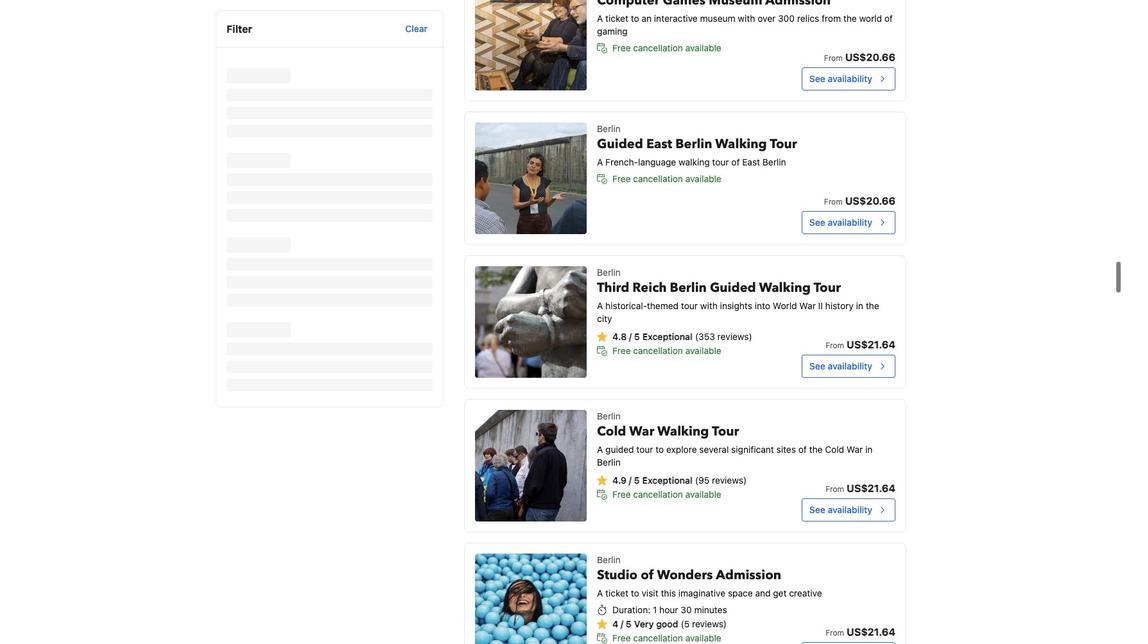 Task type: describe. For each thing, give the bounding box(es) containing it.
duration:
[[613, 605, 651, 616]]

4
[[613, 619, 618, 630]]

5 cancellation from the top
[[633, 633, 683, 644]]

gaming
[[597, 26, 628, 37]]

(95
[[695, 475, 710, 486]]

5 available from the top
[[685, 633, 721, 644]]

guided east berlin walking tour image
[[475, 123, 587, 234]]

(5
[[681, 619, 690, 630]]

from for cold war walking tour
[[826, 485, 844, 494]]

space
[[728, 588, 753, 599]]

berlin inside berlin studio of wonders admission a ticket to visit this imaginative space and get creative
[[597, 555, 621, 566]]

of inside a ticket to an interactive museum with over 300 relics from the world of gaming
[[885, 13, 893, 24]]

2 vertical spatial /
[[621, 619, 624, 630]]

historical-
[[605, 300, 647, 311]]

4.9 / 5 exceptional (95 reviews)
[[613, 475, 747, 486]]

/ for reich
[[629, 331, 632, 342]]

to inside berlin cold war walking tour a guided tour to explore several significant sites of the cold war in berlin
[[656, 444, 664, 455]]

studio of wonders admission image
[[475, 554, 587, 645]]

and
[[755, 588, 771, 599]]

5 free cancellation available from the top
[[613, 633, 721, 644]]

in inside berlin cold war walking tour a guided tour to explore several significant sites of the cold war in berlin
[[865, 444, 873, 455]]

4.8
[[613, 331, 627, 342]]

themed
[[647, 300, 679, 311]]

an
[[642, 13, 652, 24]]

walking
[[679, 157, 710, 168]]

ticket inside a ticket to an interactive museum with over 300 relics from the world of gaming
[[605, 13, 628, 24]]

see availability for a ticket to an interactive museum with over 300 relics from the world of gaming
[[809, 73, 872, 84]]

4 available from the top
[[685, 489, 721, 500]]

0 horizontal spatial war
[[629, 423, 654, 440]]

visit
[[642, 588, 658, 599]]

availability for guided east berlin walking tour
[[828, 217, 872, 228]]

from us$20.66 for a ticket to an interactive museum with over 300 relics from the world of gaming
[[824, 51, 896, 63]]

from us$21.64 for cold war walking tour
[[826, 483, 896, 494]]

a inside berlin guided east berlin walking tour a french-language walking tour of east berlin
[[597, 157, 603, 168]]

300
[[778, 13, 795, 24]]

the inside berlin cold war walking tour a guided tour to explore several significant sites of the cold war in berlin
[[809, 444, 823, 455]]

2 vertical spatial war
[[847, 444, 863, 455]]

berlin third reich berlin guided walking tour a historical-themed tour with insights into world war ii history in the city
[[597, 267, 879, 324]]

museum
[[700, 13, 735, 24]]

imaginative
[[678, 588, 726, 599]]

1 horizontal spatial east
[[742, 157, 760, 168]]

walking inside berlin third reich berlin guided walking tour a historical-themed tour with insights into world war ii history in the city
[[759, 279, 811, 297]]

exceptional for walking
[[642, 475, 693, 486]]

berlin cold war walking tour a guided tour to explore several significant sites of the cold war in berlin
[[597, 411, 873, 468]]

4.9
[[613, 475, 627, 486]]

availability for a ticket to an interactive museum with over 300 relics from the world of gaming
[[828, 73, 872, 84]]

4.8 / 5 exceptional (353 reviews)
[[613, 331, 752, 342]]

significant
[[731, 444, 774, 455]]

/ for war
[[629, 475, 632, 486]]

computer games museum admission image
[[475, 0, 587, 91]]

availability for cold war walking tour
[[828, 505, 872, 516]]

relics
[[797, 13, 819, 24]]

see availability for cold war walking tour
[[809, 505, 872, 516]]

1 see from the top
[[809, 73, 825, 84]]

walking inside berlin cold war walking tour a guided tour to explore several significant sites of the cold war in berlin
[[657, 423, 709, 440]]

insights
[[720, 300, 752, 311]]

duration: 1 hour 30 minutes
[[613, 605, 727, 616]]

5 for war
[[634, 475, 640, 486]]

berlin guided east berlin walking tour a french-language walking tour of east berlin
[[597, 123, 797, 168]]

war inside berlin third reich berlin guided walking tour a historical-themed tour with insights into world war ii history in the city
[[800, 300, 816, 311]]

city
[[597, 313, 612, 324]]

4 cancellation from the top
[[633, 489, 683, 500]]

world
[[859, 13, 882, 24]]

reviews) for guided
[[718, 331, 752, 342]]

us$20.66 for guided east berlin walking tour
[[845, 195, 896, 207]]

from us$20.66 for guided east berlin walking tour
[[824, 195, 896, 207]]

1 horizontal spatial cold
[[825, 444, 844, 455]]

tour inside berlin cold war walking tour a guided tour to explore several significant sites of the cold war in berlin
[[712, 423, 739, 440]]

2 vertical spatial 5
[[626, 619, 632, 630]]

french-
[[605, 157, 638, 168]]

filter
[[227, 23, 252, 35]]

from for studio of wonders admission
[[826, 629, 844, 638]]

to inside berlin studio of wonders admission a ticket to visit this imaginative space and get creative
[[631, 588, 639, 599]]

a inside berlin third reich berlin guided walking tour a historical-themed tour with insights into world war ii history in the city
[[597, 300, 603, 311]]

5 for reich
[[634, 331, 640, 342]]

see availability for guided east berlin walking tour
[[809, 217, 872, 228]]

1 cancellation from the top
[[633, 42, 683, 53]]

creative
[[789, 588, 822, 599]]



Task type: locate. For each thing, give the bounding box(es) containing it.
1 exceptional from the top
[[642, 331, 693, 342]]

us$20.66
[[845, 51, 896, 63], [845, 195, 896, 207]]

3 availability from the top
[[828, 361, 872, 372]]

4 free cancellation available from the top
[[613, 489, 721, 500]]

very
[[634, 619, 654, 630]]

2 horizontal spatial tour
[[712, 157, 729, 168]]

1 ticket from the top
[[605, 13, 628, 24]]

3 available from the top
[[685, 345, 721, 356]]

1 vertical spatial to
[[656, 444, 664, 455]]

1 horizontal spatial tour
[[770, 135, 797, 153]]

cancellation down good
[[633, 633, 683, 644]]

a left french- on the top right of page
[[597, 157, 603, 168]]

language
[[638, 157, 676, 168]]

0 vertical spatial tour
[[712, 157, 729, 168]]

1 vertical spatial /
[[629, 475, 632, 486]]

tour
[[770, 135, 797, 153], [814, 279, 841, 297], [712, 423, 739, 440]]

of
[[885, 13, 893, 24], [731, 157, 740, 168], [798, 444, 807, 455], [641, 567, 654, 584]]

with inside a ticket to an interactive museum with over 300 relics from the world of gaming
[[738, 13, 755, 24]]

1 vertical spatial tour
[[814, 279, 841, 297]]

1 horizontal spatial tour
[[681, 300, 698, 311]]

2 vertical spatial us$21.64
[[847, 627, 896, 638]]

5
[[634, 331, 640, 342], [634, 475, 640, 486], [626, 619, 632, 630]]

war
[[800, 300, 816, 311], [629, 423, 654, 440], [847, 444, 863, 455]]

1 horizontal spatial with
[[738, 13, 755, 24]]

0 horizontal spatial in
[[856, 300, 863, 311]]

2 exceptional from the top
[[642, 475, 693, 486]]

0 vertical spatial ticket
[[605, 13, 628, 24]]

east
[[646, 135, 672, 153], [742, 157, 760, 168]]

free down french- on the top right of page
[[613, 173, 631, 184]]

a up the city
[[597, 300, 603, 311]]

a inside berlin cold war walking tour a guided tour to explore several significant sites of the cold war in berlin
[[597, 444, 603, 455]]

0 vertical spatial us$21.64
[[847, 339, 896, 351]]

free down gaming
[[613, 42, 631, 53]]

studio
[[597, 567, 638, 584]]

1 horizontal spatial the
[[843, 13, 857, 24]]

1 horizontal spatial guided
[[710, 279, 756, 297]]

from us$21.64
[[826, 339, 896, 351], [826, 483, 896, 494], [826, 627, 896, 638]]

with
[[738, 13, 755, 24], [700, 300, 718, 311]]

guided
[[597, 135, 643, 153], [710, 279, 756, 297]]

walking
[[715, 135, 767, 153], [759, 279, 811, 297], [657, 423, 709, 440]]

east right walking
[[742, 157, 760, 168]]

world
[[773, 300, 797, 311]]

3 cancellation from the top
[[633, 345, 683, 356]]

1 us$21.64 from the top
[[847, 339, 896, 351]]

over
[[758, 13, 776, 24]]

2 availability from the top
[[828, 217, 872, 228]]

from us$20.66
[[824, 51, 896, 63], [824, 195, 896, 207]]

of inside berlin cold war walking tour a guided tour to explore several significant sites of the cold war in berlin
[[798, 444, 807, 455]]

tour inside berlin guided east berlin walking tour a french-language walking tour of east berlin
[[712, 157, 729, 168]]

5 right 4.8
[[634, 331, 640, 342]]

from for third reich berlin guided walking tour
[[826, 341, 844, 351]]

2 see availability from the top
[[809, 217, 872, 228]]

1 from us$20.66 from the top
[[824, 51, 896, 63]]

minutes
[[694, 605, 727, 616]]

history
[[825, 300, 854, 311]]

2 ticket from the top
[[605, 588, 628, 599]]

into
[[755, 300, 770, 311]]

cancellation down an
[[633, 42, 683, 53]]

tour right the themed on the top right of page
[[681, 300, 698, 311]]

with left insights
[[700, 300, 718, 311]]

2 us$20.66 from the top
[[845, 195, 896, 207]]

4 availability from the top
[[828, 505, 872, 516]]

berlin studio of wonders admission a ticket to visit this imaginative space and get creative
[[597, 555, 822, 599]]

tour right walking
[[712, 157, 729, 168]]

1 vertical spatial tour
[[681, 300, 698, 311]]

2 horizontal spatial war
[[847, 444, 863, 455]]

see for walking
[[809, 217, 825, 228]]

1 vertical spatial guided
[[710, 279, 756, 297]]

1 vertical spatial with
[[700, 300, 718, 311]]

availability for third reich berlin guided walking tour
[[828, 361, 872, 372]]

to inside a ticket to an interactive museum with over 300 relics from the world of gaming
[[631, 13, 639, 24]]

free down 4 on the bottom of page
[[613, 633, 631, 644]]

exceptional for berlin
[[642, 331, 693, 342]]

2 horizontal spatial tour
[[814, 279, 841, 297]]

3 free cancellation available from the top
[[613, 345, 721, 356]]

2 horizontal spatial the
[[866, 300, 879, 311]]

clear
[[405, 23, 428, 34]]

0 vertical spatial to
[[631, 13, 639, 24]]

1 horizontal spatial war
[[800, 300, 816, 311]]

0 vertical spatial 5
[[634, 331, 640, 342]]

from us$21.64 for third reich berlin guided walking tour
[[826, 339, 896, 351]]

guided
[[605, 444, 634, 455]]

tour inside berlin guided east berlin walking tour a french-language walking tour of east berlin
[[770, 135, 797, 153]]

with left over
[[738, 13, 755, 24]]

0 vertical spatial guided
[[597, 135, 643, 153]]

available down "(353"
[[685, 345, 721, 356]]

to left explore
[[656, 444, 664, 455]]

a down studio
[[597, 588, 603, 599]]

available
[[685, 42, 721, 53], [685, 173, 721, 184], [685, 345, 721, 356], [685, 489, 721, 500], [685, 633, 721, 644]]

2 us$21.64 from the top
[[847, 483, 896, 494]]

free cancellation available down the interactive
[[613, 42, 721, 53]]

1 vertical spatial east
[[742, 157, 760, 168]]

exceptional
[[642, 331, 693, 342], [642, 475, 693, 486]]

1 see availability from the top
[[809, 73, 872, 84]]

free cancellation available down 4.9 / 5 exceptional (95 reviews)
[[613, 489, 721, 500]]

of right walking
[[731, 157, 740, 168]]

from us$21.64 for studio of wonders admission
[[826, 627, 896, 638]]

clear button
[[400, 17, 433, 40]]

a ticket to an interactive museum with over 300 relics from the world of gaming
[[597, 13, 893, 37]]

see for guided
[[809, 361, 825, 372]]

2 vertical spatial walking
[[657, 423, 709, 440]]

1 available from the top
[[685, 42, 721, 53]]

available down (5
[[685, 633, 721, 644]]

in
[[856, 300, 863, 311], [865, 444, 873, 455]]

1 vertical spatial 5
[[634, 475, 640, 486]]

2 vertical spatial the
[[809, 444, 823, 455]]

available down (95
[[685, 489, 721, 500]]

the right the history
[[866, 300, 879, 311]]

1 availability from the top
[[828, 73, 872, 84]]

this
[[661, 588, 676, 599]]

0 horizontal spatial cold
[[597, 423, 626, 440]]

4 a from the top
[[597, 444, 603, 455]]

from for guided east berlin walking tour
[[824, 197, 843, 207]]

guided up french- on the top right of page
[[597, 135, 643, 153]]

5 right 4.9
[[634, 475, 640, 486]]

the
[[843, 13, 857, 24], [866, 300, 879, 311], [809, 444, 823, 455]]

in inside berlin third reich berlin guided walking tour a historical-themed tour with insights into world war ii history in the city
[[856, 300, 863, 311]]

0 vertical spatial exceptional
[[642, 331, 693, 342]]

tour for guided
[[681, 300, 698, 311]]

cold up guided
[[597, 423, 626, 440]]

0 vertical spatial the
[[843, 13, 857, 24]]

1 horizontal spatial in
[[865, 444, 873, 455]]

the right from
[[843, 13, 857, 24]]

0 vertical spatial war
[[800, 300, 816, 311]]

exceptional down explore
[[642, 475, 693, 486]]

2 cancellation from the top
[[633, 173, 683, 184]]

of inside berlin studio of wonders admission a ticket to visit this imaginative space and get creative
[[641, 567, 654, 584]]

1 vertical spatial from us$20.66
[[824, 195, 896, 207]]

a up gaming
[[597, 13, 603, 24]]

see for tour
[[809, 505, 825, 516]]

1 vertical spatial us$20.66
[[845, 195, 896, 207]]

2 free from the top
[[613, 173, 631, 184]]

/ right 4.9
[[629, 475, 632, 486]]

admission
[[716, 567, 781, 584]]

walking inside berlin guided east berlin walking tour a french-language walking tour of east berlin
[[715, 135, 767, 153]]

tour inside berlin cold war walking tour a guided tour to explore several significant sites of the cold war in berlin
[[636, 444, 653, 455]]

0 vertical spatial cold
[[597, 423, 626, 440]]

1 free cancellation available from the top
[[613, 42, 721, 53]]

see availability for third reich berlin guided walking tour
[[809, 361, 872, 372]]

the right sites
[[809, 444, 823, 455]]

available down walking
[[685, 173, 721, 184]]

of right sites
[[798, 444, 807, 455]]

0 horizontal spatial guided
[[597, 135, 643, 153]]

1 a from the top
[[597, 13, 603, 24]]

free cancellation available down good
[[613, 633, 721, 644]]

sites
[[777, 444, 796, 455]]

free cancellation available down 4.8 / 5 exceptional (353 reviews)
[[613, 345, 721, 356]]

0 horizontal spatial tour
[[712, 423, 739, 440]]

us$21.64 for third reich berlin guided walking tour
[[847, 339, 896, 351]]

guided up insights
[[710, 279, 756, 297]]

of inside berlin guided east berlin walking tour a french-language walking tour of east berlin
[[731, 157, 740, 168]]

5 a from the top
[[597, 588, 603, 599]]

0 vertical spatial us$20.66
[[845, 51, 896, 63]]

0 vertical spatial tour
[[770, 135, 797, 153]]

30
[[681, 605, 692, 616]]

2 from us$20.66 from the top
[[824, 195, 896, 207]]

1 vertical spatial reviews)
[[712, 475, 747, 486]]

cancellation down 4.9 / 5 exceptional (95 reviews)
[[633, 489, 683, 500]]

good
[[656, 619, 678, 630]]

4 see availability from the top
[[809, 505, 872, 516]]

3 free from the top
[[613, 345, 631, 356]]

availability
[[828, 73, 872, 84], [828, 217, 872, 228], [828, 361, 872, 372], [828, 505, 872, 516]]

3 us$21.64 from the top
[[847, 627, 896, 638]]

0 vertical spatial with
[[738, 13, 755, 24]]

cold right sites
[[825, 444, 844, 455]]

0 vertical spatial /
[[629, 331, 632, 342]]

5 free from the top
[[613, 633, 631, 644]]

0 vertical spatial in
[[856, 300, 863, 311]]

1 vertical spatial in
[[865, 444, 873, 455]]

the inside berlin third reich berlin guided walking tour a historical-themed tour with insights into world war ii history in the city
[[866, 300, 879, 311]]

a inside berlin studio of wonders admission a ticket to visit this imaginative space and get creative
[[597, 588, 603, 599]]

east up "language" on the right
[[646, 135, 672, 153]]

1 vertical spatial exceptional
[[642, 475, 693, 486]]

reviews) for tour
[[712, 475, 747, 486]]

1 from us$21.64 from the top
[[826, 339, 896, 351]]

cancellation down 4.8 / 5 exceptional (353 reviews)
[[633, 345, 683, 356]]

several
[[699, 444, 729, 455]]

tour for walking
[[712, 157, 729, 168]]

free
[[613, 42, 631, 53], [613, 173, 631, 184], [613, 345, 631, 356], [613, 489, 631, 500], [613, 633, 631, 644]]

reviews) right "(353"
[[718, 331, 752, 342]]

get
[[773, 588, 787, 599]]

2 a from the top
[[597, 157, 603, 168]]

us$21.64
[[847, 339, 896, 351], [847, 483, 896, 494], [847, 627, 896, 638]]

third reich berlin guided walking tour image
[[475, 266, 587, 378]]

1 us$20.66 from the top
[[845, 51, 896, 63]]

reviews) right (95
[[712, 475, 747, 486]]

0 vertical spatial from us$21.64
[[826, 339, 896, 351]]

of right world
[[885, 13, 893, 24]]

0 horizontal spatial with
[[700, 300, 718, 311]]

0 vertical spatial from us$20.66
[[824, 51, 896, 63]]

ii
[[818, 300, 823, 311]]

cancellation
[[633, 42, 683, 53], [633, 173, 683, 184], [633, 345, 683, 356], [633, 489, 683, 500], [633, 633, 683, 644]]

reviews)
[[718, 331, 752, 342], [712, 475, 747, 486], [692, 619, 727, 630]]

to
[[631, 13, 639, 24], [656, 444, 664, 455], [631, 588, 639, 599]]

from
[[822, 13, 841, 24]]

cold war walking tour image
[[475, 410, 587, 522]]

interactive
[[654, 13, 698, 24]]

1 vertical spatial the
[[866, 300, 879, 311]]

5 right 4 on the bottom of page
[[626, 619, 632, 630]]

available down museum
[[685, 42, 721, 53]]

/
[[629, 331, 632, 342], [629, 475, 632, 486], [621, 619, 624, 630]]

cancellation down "language" on the right
[[633, 173, 683, 184]]

1 vertical spatial cold
[[825, 444, 844, 455]]

free down 4.8
[[613, 345, 631, 356]]

0 vertical spatial walking
[[715, 135, 767, 153]]

2 vertical spatial tour
[[712, 423, 739, 440]]

0 horizontal spatial east
[[646, 135, 672, 153]]

from for a ticket to an interactive museum with over 300 relics from the world of gaming
[[824, 53, 843, 63]]

a
[[597, 13, 603, 24], [597, 157, 603, 168], [597, 300, 603, 311], [597, 444, 603, 455], [597, 588, 603, 599]]

1 vertical spatial walking
[[759, 279, 811, 297]]

2 vertical spatial to
[[631, 588, 639, 599]]

3 from us$21.64 from the top
[[826, 627, 896, 638]]

explore
[[666, 444, 697, 455]]

exceptional down the themed on the top right of page
[[642, 331, 693, 342]]

/ right 4 on the bottom of page
[[621, 619, 624, 630]]

4 / 5 very good (5 reviews)
[[613, 619, 727, 630]]

hour
[[659, 605, 678, 616]]

(353
[[695, 331, 715, 342]]

us$21.64 for studio of wonders admission
[[847, 627, 896, 638]]

4 free from the top
[[613, 489, 631, 500]]

ticket
[[605, 13, 628, 24], [605, 588, 628, 599]]

2 vertical spatial tour
[[636, 444, 653, 455]]

tour right guided
[[636, 444, 653, 455]]

1 vertical spatial war
[[629, 423, 654, 440]]

0 vertical spatial reviews)
[[718, 331, 752, 342]]

with inside berlin third reich berlin guided walking tour a historical-themed tour with insights into world war ii history in the city
[[700, 300, 718, 311]]

1 vertical spatial ticket
[[605, 588, 628, 599]]

of up visit
[[641, 567, 654, 584]]

a left guided
[[597, 444, 603, 455]]

tour inside berlin third reich berlin guided walking tour a historical-themed tour with insights into world war ii history in the city
[[681, 300, 698, 311]]

wonders
[[657, 567, 713, 584]]

guided inside berlin third reich berlin guided walking tour a historical-themed tour with insights into world war ii history in the city
[[710, 279, 756, 297]]

see
[[809, 73, 825, 84], [809, 217, 825, 228], [809, 361, 825, 372], [809, 505, 825, 516]]

see availability
[[809, 73, 872, 84], [809, 217, 872, 228], [809, 361, 872, 372], [809, 505, 872, 516]]

2 free cancellation available from the top
[[613, 173, 721, 184]]

ticket up gaming
[[605, 13, 628, 24]]

1
[[653, 605, 657, 616]]

/ right 4.8
[[629, 331, 632, 342]]

reich
[[633, 279, 667, 297]]

to left visit
[[631, 588, 639, 599]]

a inside a ticket to an interactive museum with over 300 relics from the world of gaming
[[597, 13, 603, 24]]

2 vertical spatial reviews)
[[692, 619, 727, 630]]

2 from us$21.64 from the top
[[826, 483, 896, 494]]

cold
[[597, 423, 626, 440], [825, 444, 844, 455]]

ticket inside berlin studio of wonders admission a ticket to visit this imaginative space and get creative
[[605, 588, 628, 599]]

the inside a ticket to an interactive museum with over 300 relics from the world of gaming
[[843, 13, 857, 24]]

us$21.64 for cold war walking tour
[[847, 483, 896, 494]]

1 free from the top
[[613, 42, 631, 53]]

4 see from the top
[[809, 505, 825, 516]]

tour inside berlin third reich berlin guided walking tour a historical-themed tour with insights into world war ii history in the city
[[814, 279, 841, 297]]

from
[[824, 53, 843, 63], [824, 197, 843, 207], [826, 341, 844, 351], [826, 485, 844, 494], [826, 629, 844, 638]]

3 see from the top
[[809, 361, 825, 372]]

free down 4.9
[[613, 489, 631, 500]]

2 available from the top
[[685, 173, 721, 184]]

berlin
[[597, 123, 621, 134], [676, 135, 712, 153], [763, 157, 786, 168], [597, 267, 621, 278], [670, 279, 707, 297], [597, 411, 621, 422], [597, 457, 621, 468], [597, 555, 621, 566]]

us$20.66 for a ticket to an interactive museum with over 300 relics from the world of gaming
[[845, 51, 896, 63]]

0 vertical spatial east
[[646, 135, 672, 153]]

free cancellation available down "language" on the right
[[613, 173, 721, 184]]

reviews) down minutes
[[692, 619, 727, 630]]

2 vertical spatial from us$21.64
[[826, 627, 896, 638]]

1 vertical spatial from us$21.64
[[826, 483, 896, 494]]

tour
[[712, 157, 729, 168], [681, 300, 698, 311], [636, 444, 653, 455]]

3 see availability from the top
[[809, 361, 872, 372]]

0 horizontal spatial tour
[[636, 444, 653, 455]]

1 vertical spatial us$21.64
[[847, 483, 896, 494]]

guided inside berlin guided east berlin walking tour a french-language walking tour of east berlin
[[597, 135, 643, 153]]

to left an
[[631, 13, 639, 24]]

free cancellation available
[[613, 42, 721, 53], [613, 173, 721, 184], [613, 345, 721, 356], [613, 489, 721, 500], [613, 633, 721, 644]]

third
[[597, 279, 629, 297]]

0 horizontal spatial the
[[809, 444, 823, 455]]

3 a from the top
[[597, 300, 603, 311]]

2 see from the top
[[809, 217, 825, 228]]

ticket down studio
[[605, 588, 628, 599]]



Task type: vqa. For each thing, say whether or not it's contained in the screenshot.
the /
yes



